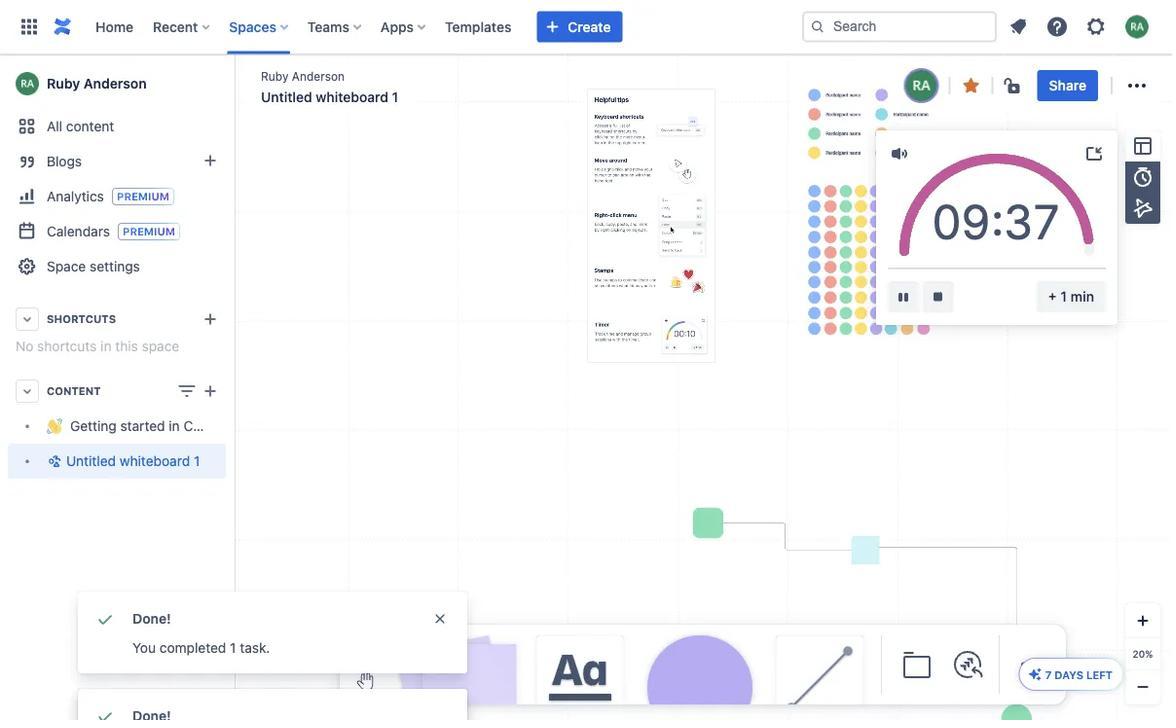 Task type: locate. For each thing, give the bounding box(es) containing it.
tree
[[8, 409, 255, 479]]

untitled inside ruby anderson untitled whiteboard 1
[[261, 89, 312, 105]]

1 horizontal spatial ruby anderson link
[[261, 68, 345, 84]]

in
[[100, 338, 112, 355], [169, 418, 180, 434]]

space
[[47, 259, 86, 275]]

anderson
[[292, 69, 345, 83], [84, 75, 147, 92]]

1 left task. in the left of the page
[[230, 640, 236, 657]]

apps
[[381, 19, 414, 35]]

shortcuts button
[[8, 302, 226, 337]]

ruby anderson link
[[8, 64, 226, 103], [261, 68, 345, 84]]

0 vertical spatial 1
[[392, 89, 399, 105]]

ruby
[[261, 69, 289, 83], [47, 75, 80, 92]]

teams
[[308, 19, 350, 35]]

1
[[392, 89, 399, 105], [194, 453, 200, 469], [230, 640, 236, 657]]

0 vertical spatial whiteboard
[[316, 89, 389, 105]]

blogs link
[[8, 144, 226, 179]]

whiteboard down teams 'dropdown button'
[[316, 89, 389, 105]]

ruby anderson link down teams
[[261, 68, 345, 84]]

blogs
[[47, 153, 82, 169]]

1 success image from the top
[[94, 608, 117, 631]]

collapse sidebar image
[[212, 64, 255, 103]]

home link
[[90, 11, 139, 42]]

premium image inside analytics link
[[112, 188, 174, 206]]

no restrictions image
[[1003, 74, 1026, 97]]

1 down the 'confluence'
[[194, 453, 200, 469]]

1 vertical spatial success image
[[94, 705, 117, 721]]

0 vertical spatial premium image
[[112, 188, 174, 206]]

ruby right collapse sidebar icon
[[261, 69, 289, 83]]

1 vertical spatial premium image
[[118, 223, 180, 241]]

anderson up all content link
[[84, 75, 147, 92]]

all content link
[[8, 109, 226, 144]]

dismiss image
[[432, 612, 448, 627]]

untitled whiteboard 1 link
[[8, 444, 226, 479]]

1 horizontal spatial in
[[169, 418, 180, 434]]

ruby inside space element
[[47, 75, 80, 92]]

in right started
[[169, 418, 180, 434]]

1 horizontal spatial anderson
[[292, 69, 345, 83]]

1 down apps
[[392, 89, 399, 105]]

tree inside space element
[[8, 409, 255, 479]]

1 vertical spatial untitled
[[66, 453, 116, 469]]

space settings
[[47, 259, 140, 275]]

0 horizontal spatial ruby
[[47, 75, 80, 92]]

untitled
[[261, 89, 312, 105], [66, 453, 116, 469]]

anderson inside space element
[[84, 75, 147, 92]]

getting started in confluence
[[70, 418, 255, 434]]

1 horizontal spatial ruby
[[261, 69, 289, 83]]

1 vertical spatial in
[[169, 418, 180, 434]]

more actions image
[[1126, 74, 1149, 97]]

premium image up space settings link
[[118, 223, 180, 241]]

0 horizontal spatial 1
[[194, 453, 200, 469]]

1 vertical spatial 1
[[194, 453, 200, 469]]

in inside the getting started in confluence link
[[169, 418, 180, 434]]

premium image inside calendars link
[[118, 223, 180, 241]]

0 vertical spatial success image
[[94, 608, 117, 631]]

recent
[[153, 19, 198, 35]]

premium image for calendars
[[118, 223, 180, 241]]

1 inside space element
[[194, 453, 200, 469]]

share button
[[1038, 70, 1099, 101]]

untitled down the getting
[[66, 453, 116, 469]]

ruby anderson link up all content link
[[8, 64, 226, 103]]

ruby inside ruby anderson untitled whiteboard 1
[[261, 69, 289, 83]]

analytics link
[[8, 179, 226, 214]]

2 horizontal spatial 1
[[392, 89, 399, 105]]

calendars link
[[8, 214, 226, 249]]

space settings link
[[8, 249, 226, 284]]

teams button
[[302, 11, 369, 42]]

whiteboard down getting started in confluence
[[120, 453, 190, 469]]

0 horizontal spatial anderson
[[84, 75, 147, 92]]

content
[[47, 385, 101, 398]]

untitled right collapse sidebar icon
[[261, 89, 312, 105]]

banner
[[0, 0, 1173, 55]]

completed
[[160, 640, 226, 657]]

success image
[[94, 608, 117, 631], [94, 705, 117, 721]]

1 vertical spatial whiteboard
[[120, 453, 190, 469]]

1 horizontal spatial untitled
[[261, 89, 312, 105]]

global element
[[12, 0, 799, 54]]

create content image
[[199, 380, 222, 403]]

1 horizontal spatial 1
[[230, 640, 236, 657]]

tree containing getting started in confluence
[[8, 409, 255, 479]]

notification icon image
[[1007, 15, 1031, 38]]

templates
[[445, 19, 512, 35]]

premium image up calendars link
[[112, 188, 174, 206]]

2 vertical spatial 1
[[230, 640, 236, 657]]

untitled inside space element
[[66, 453, 116, 469]]

0 horizontal spatial untitled
[[66, 453, 116, 469]]

space
[[142, 338, 179, 355]]

share
[[1050, 77, 1087, 94]]

settings
[[90, 259, 140, 275]]

confluence image
[[51, 15, 74, 38], [51, 15, 74, 38]]

Search field
[[803, 11, 997, 42]]

whiteboard
[[316, 89, 389, 105], [120, 453, 190, 469]]

ruby up the all at the left of page
[[47, 75, 80, 92]]

appswitcher icon image
[[18, 15, 41, 38]]

no
[[16, 338, 33, 355]]

all
[[47, 118, 62, 134]]

confluence
[[184, 418, 255, 434]]

0 vertical spatial in
[[100, 338, 112, 355]]

7 days left button
[[1021, 659, 1123, 691]]

anderson inside ruby anderson untitled whiteboard 1
[[292, 69, 345, 83]]

0 horizontal spatial in
[[100, 338, 112, 355]]

ruby for ruby anderson untitled whiteboard 1
[[261, 69, 289, 83]]

0 vertical spatial untitled
[[261, 89, 312, 105]]

premium image
[[112, 188, 174, 206], [118, 223, 180, 241]]

1 horizontal spatial whiteboard
[[316, 89, 389, 105]]

anderson down teams
[[292, 69, 345, 83]]

space element
[[0, 55, 255, 721]]

spaces
[[229, 19, 277, 35]]

ruby for ruby anderson
[[47, 75, 80, 92]]

0 horizontal spatial whiteboard
[[120, 453, 190, 469]]

in left the this
[[100, 338, 112, 355]]



Task type: vqa. For each thing, say whether or not it's contained in the screenshot.
Space
yes



Task type: describe. For each thing, give the bounding box(es) containing it.
1 for you completed 1 task.
[[230, 640, 236, 657]]

spaces button
[[223, 11, 296, 42]]

no shortcuts in this space
[[16, 338, 179, 355]]

content
[[66, 118, 114, 134]]

anderson for ruby anderson untitled whiteboard 1
[[292, 69, 345, 83]]

in for started
[[169, 418, 180, 434]]

anderson for ruby anderson
[[84, 75, 147, 92]]

create button
[[537, 11, 623, 42]]

1 inside ruby anderson untitled whiteboard 1
[[392, 89, 399, 105]]

banner containing home
[[0, 0, 1173, 55]]

this
[[115, 338, 138, 355]]

whiteboard inside tree
[[120, 453, 190, 469]]

create a blog image
[[199, 149, 222, 172]]

you completed 1 task.
[[132, 640, 270, 657]]

home
[[95, 19, 134, 35]]

premium icon image
[[1028, 667, 1044, 683]]

whiteboard inside ruby anderson untitled whiteboard 1
[[316, 89, 389, 105]]

untitled whiteboard 1
[[66, 453, 200, 469]]

create
[[568, 19, 611, 35]]

templates link
[[439, 11, 518, 42]]

add shortcut image
[[199, 308, 222, 331]]

done!
[[132, 611, 171, 627]]

search image
[[810, 19, 826, 35]]

7
[[1046, 669, 1052, 682]]

shortcuts
[[37, 338, 97, 355]]

analytics
[[47, 188, 104, 204]]

content button
[[8, 374, 226, 409]]

getting started in confluence link
[[8, 409, 255, 444]]

help icon image
[[1046, 15, 1070, 38]]

change view image
[[175, 380, 199, 403]]

calendars
[[47, 223, 110, 239]]

settings icon image
[[1085, 15, 1108, 38]]

ruby anderson
[[47, 75, 147, 92]]

your profile and preferences image
[[1126, 15, 1149, 38]]

1 for untitled whiteboard 1
[[194, 453, 200, 469]]

7 days left
[[1046, 669, 1113, 682]]

days
[[1055, 669, 1084, 682]]

ruby anderson untitled whiteboard 1
[[261, 69, 399, 105]]

shortcuts
[[47, 313, 116, 326]]

ruby anderson image
[[907, 70, 938, 101]]

unstar image
[[960, 74, 984, 97]]

left
[[1087, 669, 1113, 682]]

started
[[120, 418, 165, 434]]

in for shortcuts
[[100, 338, 112, 355]]

success image
[[94, 705, 117, 721]]

task.
[[240, 640, 270, 657]]

all content
[[47, 118, 114, 134]]

apps button
[[375, 11, 434, 42]]

premium image for analytics
[[112, 188, 174, 206]]

2 success image from the top
[[94, 705, 117, 721]]

getting
[[70, 418, 117, 434]]

you
[[132, 640, 156, 657]]

recent button
[[147, 11, 218, 42]]

0 horizontal spatial ruby anderson link
[[8, 64, 226, 103]]



